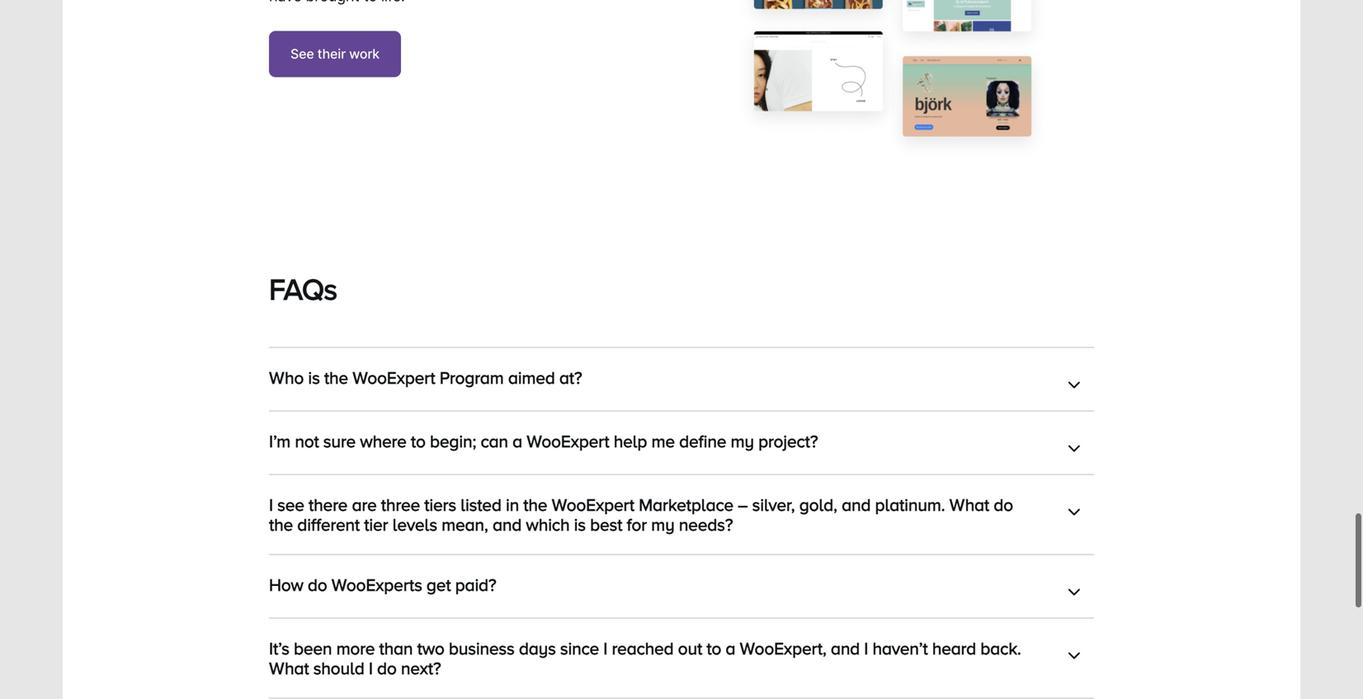 Task type: describe. For each thing, give the bounding box(es) containing it.
with down the store
[[733, 501, 760, 517]]

0 horizontal spatial where
[[360, 431, 407, 451]]

chevron up image for how do wooexperts get paid?
[[1069, 582, 1082, 598]]

woocommerce up the provide
[[614, 478, 713, 494]]

do inside "it's been more than two business days since i reached out to a wooexpert, and i haven't heard back. what should i do next?"
[[377, 658, 397, 678]]

different
[[297, 515, 360, 534]]

you're
[[358, 478, 398, 494]]

mean,
[[442, 515, 489, 534]]

1 vertical spatial see
[[678, 674, 703, 691]]

do inside the i see there are three tiers listed in the wooexpert marketplace – silver, gold, and platinum. what do the different tier levels mean, and which is best for my needs?
[[994, 495, 1014, 514]]

if your business is looking for long-term assistance with a new or existing large-scale woocommerce store, then the wooexpert program is for you.
[[269, 414, 1014, 454]]

scale
[[780, 414, 814, 431]]

tier inside the i see there are three tiers listed in the wooexpert marketplace – silver, gold, and platinum. what do the different tier levels mean, and which is best for my needs?
[[364, 515, 388, 534]]

tier inside no matter what tier level you choose, you can rest assured knowing that the agency has been thoroughly vetted and certified by the wooexpert team. all wooexperts have access to exclusive discounts on woocommerce products and services, as well as educational materials, training, and the woocommerce roadmap – so your site will always be prepared for what comes next.
[[373, 558, 393, 574]]

silver,
[[753, 495, 796, 514]]

to inside no matter what tier level you choose, you can rest assured knowing that the agency has been thoroughly vetted and certified by the wooexpert team. all wooexperts have access to exclusive discounts on woocommerce products and services, as well as educational materials, training, and the woocommerce roadmap – so your site will always be prepared for what comes next.
[[671, 581, 683, 597]]

matter
[[292, 558, 334, 574]]

during
[[961, 644, 1003, 661]]

i'm
[[269, 431, 291, 451]]

the down handle
[[1006, 644, 1027, 661]]

to left "start"
[[501, 478, 514, 494]]

– inside the i see there are three tiers listed in the wooexpert marketplace – silver, gold, and platinum. what do the different tier levels mean, and which is best for my needs?
[[738, 495, 748, 514]]

what inside the i see there are three tiers listed in the wooexpert marketplace – silver, gold, and platinum. what do the different tier levels mean, and which is best for my needs?
[[950, 495, 990, 514]]

and down defining
[[842, 495, 871, 514]]

and down listed on the bottom of the page
[[493, 515, 522, 534]]

the right visit
[[743, 524, 763, 540]]

three
[[381, 495, 420, 514]]

is left the looking
[[374, 414, 384, 431]]

wooexpert inside no matter what tier level you choose, you can rest assured knowing that the agency has been thoroughly vetted and certified by the wooexpert team. all wooexperts have access to exclusive discounts on woocommerce products and services, as well as educational materials, training, and the woocommerce roadmap – so your site will always be prepared for what comes next.
[[370, 581, 441, 597]]

0 horizontal spatial get
[[427, 575, 451, 594]]

access inside no matter what tier level you choose, you can rest assured knowing that the agency has been thoroughly vetted and certified by the wooexpert team. all wooexperts have access to exclusive discounts on woocommerce products and services, as well as educational materials, training, and the woocommerce roadmap – so your site will always be prepared for what comes next.
[[623, 581, 667, 597]]

builds
[[343, 555, 382, 571]]

agency down the payments
[[344, 673, 392, 690]]

1 vertical spatial preferred
[[687, 644, 746, 661]]

than
[[379, 639, 413, 658]]

and right methods
[[871, 644, 896, 661]]

and right tools
[[735, 621, 760, 638]]

timelines
[[900, 644, 958, 661]]

it's
[[269, 639, 290, 658]]

the right join in the left of the page
[[494, 673, 515, 690]]

include:
[[399, 484, 450, 501]]

then
[[961, 414, 990, 431]]

a left few
[[398, 674, 407, 691]]

or inside each agency in the wooexpert program has its preferred payment tools and processes; woocommerce does not handle invoicing or payments for their work. we suggest inquiring about preferred payment methods and timelines during the initial discovery call with your chosen expert.
[[330, 644, 343, 661]]

discovery
[[269, 668, 331, 684]]

does
[[939, 621, 971, 638]]

for up begin;
[[439, 414, 457, 431]]

exclusive
[[687, 581, 747, 597]]

you. inside absolutely! if you're not sure where to start with your woocommerce store or need help defining your project, our certified wooexperts can assist you. we've teamed up with fiverr to provide you with immediate access to our global network of woocommerce freelance consultants who can help you get started.
[[418, 501, 446, 517]]

we
[[506, 644, 527, 661]]

reached
[[612, 639, 674, 658]]

inquiring
[[586, 644, 642, 661]]

to left join in the left of the page
[[451, 673, 464, 690]]

store,
[[921, 414, 957, 431]]

1 horizontal spatial my
[[731, 431, 755, 451]]

with right up
[[566, 501, 593, 517]]

teamed
[[493, 501, 542, 517]]

you up assured
[[606, 524, 631, 540]]

woocommerce up the 'book'
[[269, 524, 369, 540]]

wooexpert down suggest
[[518, 673, 589, 690]]

0 horizontal spatial preferred
[[575, 621, 634, 638]]

more
[[337, 639, 375, 658]]

are
[[269, 673, 292, 690]]

global
[[925, 501, 966, 517]]

visit the wooexpert page on fiverr
[[711, 524, 935, 540]]

wooexperts inside absolutely! if you're not sure where to start with your woocommerce store or need help defining your project, our certified wooexperts can assist you. we've teamed up with fiverr to provide you with immediate access to our global network of woocommerce freelance consultants who can help you get started.
[[269, 501, 347, 517]]

the right the who
[[324, 368, 348, 387]]

1 vertical spatial what
[[290, 627, 322, 644]]

you down who
[[515, 558, 539, 574]]

wooexpert,
[[740, 639, 827, 658]]

for inside no matter what tier level you choose, you can rest assured knowing that the agency has been thoroughly vetted and certified by the wooexpert team. all wooexperts have access to exclusive discounts on woocommerce products and services, as well as educational materials, training, and the woocommerce roadmap – so your site will always be prepared for what comes next.
[[269, 627, 286, 644]]

wooexperts down builds on the bottom
[[332, 575, 422, 594]]

assistance
[[527, 414, 595, 431]]

products
[[939, 581, 995, 597]]

the right by on the left bottom
[[345, 581, 366, 597]]

prepared
[[1007, 604, 1066, 620]]

the inside if your business is looking for long-term assistance with a new or existing large-scale woocommerce store, then the wooexpert program is for you.
[[993, 414, 1014, 431]]

who
[[515, 524, 543, 540]]

woocommerce down thoroughly
[[836, 581, 935, 597]]

looking
[[388, 414, 436, 431]]

0 horizontal spatial help
[[574, 524, 602, 540]]

initial
[[1031, 644, 1065, 661]]

consultation
[[367, 547, 446, 563]]

wooexpert inside each agency in the wooexpert program has its preferred payment tools and processes; woocommerce does not handle invoicing or payments for their work. we suggest inquiring about preferred payment methods and timelines during the initial discovery call with your chosen expert.
[[396, 621, 467, 638]]

your up best
[[581, 478, 610, 494]]

if inside if your business is looking for long-term assistance with a new or existing large-scale woocommerce store, then the wooexpert program is for you.
[[269, 414, 277, 431]]

is right the who
[[308, 368, 320, 387]]

few
[[410, 674, 434, 691]]

cases
[[358, 484, 395, 501]]

are for a
[[373, 674, 395, 691]]

begin;
[[430, 431, 477, 451]]

are you an agency wanting to join the wooexpert program?
[[269, 673, 659, 690]]

site inside migrating to woocommerce full-site builds custom functionality
[[316, 555, 339, 571]]

or for need
[[753, 478, 766, 494]]

processes;
[[763, 621, 832, 638]]

1 horizontal spatial help
[[614, 431, 648, 451]]

an for you
[[324, 673, 340, 690]]

who
[[269, 368, 304, 387]]

been inside no matter what tier level you choose, you can rest assured knowing that the agency has been thoroughly vetted and certified by the wooexpert team. all wooexperts have access to exclusive discounts on woocommerce products and services, as well as educational materials, training, and the woocommerce roadmap – so your site will always be prepared for what comes next.
[[843, 558, 876, 574]]

aimed
[[508, 368, 555, 387]]

wooexperts inside no matter what tier level you choose, you can rest assured knowing that the agency has been thoroughly vetted and certified by the wooexpert team. all wooexperts have access to exclusive discounts on woocommerce products and services, as well as educational materials, training, and the woocommerce roadmap – so your site will always be prepared for what comes next.
[[506, 581, 584, 597]]

woocommerce inside migrating to woocommerce full-site builds custom functionality
[[369, 531, 468, 548]]

marketplace
[[639, 495, 734, 514]]

assured
[[598, 558, 649, 574]]

so
[[832, 604, 847, 620]]

you. inside if your business is looking for long-term assistance with a new or existing large-scale woocommerce store, then the wooexpert program is for you.
[[437, 437, 465, 454]]

chevron up image for it's been more than two business days since i reached out to a wooexpert, and i haven't heard back. what should i do next?
[[1069, 645, 1082, 662]]

each
[[269, 621, 301, 638]]

choose,
[[461, 558, 511, 574]]

i left haven't
[[865, 639, 869, 658]]

0 vertical spatial payment
[[638, 621, 695, 638]]

and up be
[[999, 581, 1024, 597]]

your inside no matter what tier level you choose, you can rest assured knowing that the agency has been thoroughly vetted and certified by the wooexpert team. all wooexperts have access to exclusive discounts on woocommerce products and services, as well as educational materials, training, and the woocommerce roadmap – so your site will always be prepared for what comes next.
[[851, 604, 880, 620]]

been inside "it's been more than two business days since i reached out to a wooexpert, and i haven't heard back. what should i do next?"
[[294, 639, 332, 658]]

how
[[269, 575, 304, 594]]

which
[[526, 515, 570, 534]]

suggest
[[531, 644, 582, 661]]

your inside to select an agency and book your consultation today.
[[334, 547, 364, 563]]

faqs
[[269, 273, 337, 306]]

no
[[269, 558, 288, 574]]

where inside absolutely! if you're not sure where to start with your woocommerce store or need help defining your project, our certified wooexperts can assist you. we've teamed up with fiverr to provide you with immediate access to our global network of woocommerce freelance consultants who can help you get started.
[[458, 478, 498, 494]]

in inside the i see there are three tiers listed in the wooexpert marketplace – silver, gold, and platinum. what do the different tier levels mean, and which is best for my needs?
[[506, 495, 519, 514]]

see
[[278, 495, 305, 514]]

seeing is believing image
[[736, 0, 1051, 161]]

book
[[298, 547, 330, 563]]

not inside each agency in the wooexpert program has its preferred payment tools and processes; woocommerce does not handle invoicing or payments for their work. we suggest inquiring about preferred payment methods and timelines during the initial discovery call with your chosen expert.
[[974, 621, 995, 638]]

to select an agency and book your consultation today.
[[269, 524, 1066, 563]]

call
[[335, 668, 359, 684]]

each
[[616, 674, 648, 691]]

agency inside to select an agency and book your consultation today.
[[1018, 524, 1066, 540]]

wooexpert down immediate
[[767, 524, 838, 540]]

level
[[397, 558, 429, 574]]

the down "start"
[[524, 495, 548, 514]]

immediate
[[764, 501, 832, 517]]

program
[[471, 621, 526, 638]]

2 horizontal spatial help
[[806, 478, 835, 494]]

chevron up image for project?
[[1069, 438, 1082, 455]]

a down term
[[513, 431, 523, 451]]

comes
[[326, 627, 368, 644]]

your inside each agency in the wooexpert program has its preferred payment tools and processes; woocommerce does not handle invoicing or payments for their work. we suggest inquiring about preferred payment methods and timelines during the initial discovery call with your chosen expert.
[[393, 668, 422, 684]]

woocommerce inside each agency in the wooexpert program has its preferred payment tools and processes; woocommerce does not handle invoicing or payments for their work. we suggest inquiring about preferred payment methods and timelines during the initial discovery call with your chosen expert.
[[836, 621, 935, 638]]

can down term
[[481, 431, 509, 451]]

a inside if your business is looking for long-term assistance with a new or existing large-scale woocommerce store, then the wooexpert program is for you.
[[629, 414, 637, 431]]

are for three
[[352, 495, 377, 514]]

with up up
[[550, 478, 577, 494]]

the up than
[[372, 621, 393, 638]]

materials,
[[478, 604, 542, 620]]

since
[[561, 639, 600, 658]]

wooexpert down assistance
[[527, 431, 610, 451]]

levels
[[393, 515, 438, 534]]

1 horizontal spatial our
[[979, 478, 1001, 494]]

custom
[[288, 578, 337, 594]]

to down defining
[[883, 501, 896, 517]]

their inside each agency in the wooexpert program has its preferred payment tools and processes; woocommerce does not handle invoicing or payments for their work. we suggest inquiring about preferred payment methods and timelines during the initial discovery call with your chosen expert.
[[436, 644, 464, 661]]

chosen
[[426, 668, 472, 684]]

be
[[987, 604, 1003, 620]]

how do wooexperts get paid?
[[269, 575, 497, 594]]

you up team.
[[432, 558, 457, 574]]

can down up
[[546, 524, 570, 540]]

methods
[[811, 644, 867, 661]]

2 as from the left
[[379, 604, 394, 620]]

i see there are three tiers listed in the wooexpert marketplace – silver, gold, and platinum. what do the different tier levels mean, and which is best for my needs?
[[269, 495, 1014, 534]]

store
[[717, 478, 749, 494]]

visit
[[711, 524, 739, 540]]



Task type: vqa. For each thing, say whether or not it's contained in the screenshot.
Open account menu IMAGE
no



Task type: locate. For each thing, give the bounding box(es) containing it.
you
[[705, 501, 730, 517], [606, 524, 631, 540], [432, 558, 457, 574], [515, 558, 539, 574], [295, 673, 320, 690]]

an inside to select an agency and book your consultation today.
[[998, 524, 1014, 540]]

2 vertical spatial not
[[974, 621, 995, 638]]

your up platinum.
[[895, 478, 924, 494]]

0 horizontal spatial our
[[900, 501, 921, 517]]

program inside if your business is looking for long-term assistance with a new or existing large-scale woocommerce store, then the wooexpert program is for you.
[[344, 437, 399, 454]]

program?
[[593, 673, 655, 690]]

my inside the i see there are three tiers listed in the wooexpert marketplace – silver, gold, and platinum. what do the different tier levels mean, and which is best for my needs?
[[652, 515, 675, 534]]

0 horizontal spatial my
[[652, 515, 675, 534]]

in inside each agency in the wooexpert program has its preferred payment tools and processes; woocommerce does not handle invoicing or payments for their work. we suggest inquiring about preferred payment methods and timelines during the initial discovery call with your chosen expert.
[[357, 621, 368, 638]]

0 vertical spatial see
[[291, 46, 314, 62]]

1 vertical spatial you.
[[418, 501, 446, 517]]

been up discovery
[[294, 639, 332, 658]]

is down the looking
[[403, 437, 413, 454]]

0 vertical spatial not
[[295, 431, 319, 451]]

between
[[556, 674, 612, 691]]

tier down three on the bottom of the page
[[364, 515, 388, 534]]

1 vertical spatial if
[[346, 478, 354, 494]]

fiverr inside absolutely! if you're not sure where to start with your woocommerce store or need help defining your project, our certified wooexperts can assist you. we've teamed up with fiverr to provide you with immediate access to our global network of woocommerce freelance consultants who can help you get started.
[[597, 501, 633, 517]]

fiverr down platinum.
[[899, 524, 935, 540]]

team.
[[444, 581, 481, 597]]

1 vertical spatial program
[[344, 437, 399, 454]]

always
[[936, 604, 983, 620]]

0 horizontal spatial has
[[530, 621, 553, 638]]

1 horizontal spatial payment
[[750, 644, 807, 661]]

a inside "it's been more than two business days since i reached out to a wooexpert, and i haven't heard back. what should i do next?"
[[726, 639, 736, 658]]

at?
[[560, 368, 583, 387]]

– left so
[[820, 604, 828, 620]]

0 vertical spatial in
[[506, 495, 519, 514]]

provide
[[653, 501, 701, 517]]

0 horizontal spatial or
[[330, 644, 343, 661]]

existing
[[689, 414, 738, 431]]

two
[[417, 639, 445, 658]]

wooexpert down 'educational'
[[396, 621, 467, 638]]

your inside if your business is looking for long-term assistance with a new or existing large-scale woocommerce store, then the wooexpert program is for you.
[[281, 414, 310, 431]]

have
[[587, 581, 619, 597]]

knowing
[[653, 558, 708, 574]]

there up different
[[309, 495, 348, 514]]

– inside no matter what tier level you choose, you can rest assured knowing that the agency has been thoroughly vetted and certified by the wooexpert team. all wooexperts have access to exclusive discounts on woocommerce products and services, as well as educational materials, training, and the woocommerce roadmap – so your site will always be prepared for what comes next.
[[820, 604, 828, 620]]

said,
[[302, 674, 333, 691]]

the right that
[[740, 558, 761, 574]]

is inside the i see there are three tiers listed in the wooexpert marketplace – silver, gold, and platinum. what do the different tier levels mean, and which is best for my needs?
[[574, 515, 586, 534]]

1 horizontal spatial as
[[379, 604, 394, 620]]

1 vertical spatial payment
[[750, 644, 807, 661]]

certified inside no matter what tier level you choose, you can rest assured knowing that the agency has been thoroughly vetted and certified by the wooexpert team. all wooexperts have access to exclusive discounts on woocommerce products and services, as well as educational materials, training, and the woocommerce roadmap – so your site will always be prepared for what comes next.
[[269, 581, 321, 597]]

1 horizontal spatial not
[[402, 478, 422, 494]]

in down "start"
[[506, 495, 519, 514]]

up
[[546, 501, 563, 517]]

2 horizontal spatial not
[[974, 621, 995, 638]]

as
[[329, 604, 344, 620], [379, 604, 394, 620]]

1 as from the left
[[329, 604, 344, 620]]

the right the then
[[993, 414, 1014, 431]]

agency inside no matter what tier level you choose, you can rest assured knowing that the agency has been thoroughly vetted and certified by the wooexpert team. all wooexperts have access to exclusive discounts on woocommerce products and services, as well as educational materials, training, and the woocommerce roadmap – so your site will always be prepared for what comes next.
[[764, 558, 813, 574]]

new
[[641, 414, 668, 431]]

there
[[309, 495, 348, 514], [336, 674, 370, 691]]

1 horizontal spatial has
[[816, 558, 840, 574]]

1 vertical spatial has
[[530, 621, 553, 638]]

2 horizontal spatial do
[[994, 495, 1014, 514]]

your right so
[[851, 604, 880, 620]]

business left the looking
[[314, 414, 370, 431]]

2 horizontal spatial or
[[753, 478, 766, 494]]

fiverr
[[597, 501, 633, 517], [899, 524, 935, 540]]

not up three on the bottom of the page
[[402, 478, 422, 494]]

0 horizontal spatial see
[[291, 46, 314, 62]]

i left see
[[269, 495, 273, 514]]

you up visit
[[705, 501, 730, 517]]

today.
[[450, 547, 491, 563]]

vetted
[[954, 558, 995, 574]]

functionality
[[341, 578, 421, 594]]

access
[[835, 501, 880, 517], [623, 581, 667, 597]]

1 horizontal spatial preferred
[[687, 644, 746, 661]]

that
[[269, 674, 299, 691]]

1 horizontal spatial –
[[820, 604, 828, 620]]

preferred down tools
[[687, 644, 746, 661]]

certified up the services,
[[269, 581, 321, 597]]

0 horizontal spatial what
[[290, 627, 322, 644]]

started.
[[659, 524, 708, 540]]

subtle
[[437, 674, 477, 691]]

1 horizontal spatial an
[[998, 524, 1014, 540]]

1 horizontal spatial on
[[879, 524, 895, 540]]

1 vertical spatial certified
[[269, 581, 321, 597]]

days
[[519, 639, 556, 658]]

no matter what tier level you choose, you can rest assured knowing that the agency has been thoroughly vetted and certified by the wooexpert team. all wooexperts have access to exclusive discounts on woocommerce products and services, as well as educational materials, training, and the woocommerce roadmap – so your site will always be prepared for what comes next.
[[269, 558, 1066, 644]]

an
[[998, 524, 1014, 540], [324, 673, 340, 690]]

1 vertical spatial not
[[402, 478, 422, 494]]

has inside no matter what tier level you choose, you can rest assured knowing that the agency has been thoroughly vetted and certified by the wooexpert team. all wooexperts have access to exclusive discounts on woocommerce products and services, as well as educational materials, training, and the woocommerce roadmap – so your site will always be prepared for what comes next.
[[816, 558, 840, 574]]

certified up of
[[1004, 478, 1056, 494]]

payment down processes;
[[750, 644, 807, 661]]

my
[[731, 431, 755, 451], [652, 515, 675, 534]]

for right than
[[415, 644, 432, 661]]

0 vertical spatial help
[[614, 431, 648, 451]]

agency down of
[[1018, 524, 1066, 540]]

their left "work"
[[318, 46, 346, 62]]

1 horizontal spatial do
[[377, 658, 397, 678]]

1 chevron up image from the top
[[1069, 374, 1082, 391]]

and down have
[[601, 604, 626, 620]]

3 chevron up image from the top
[[1069, 502, 1082, 518]]

should
[[313, 658, 365, 678]]

0 horizontal spatial not
[[295, 431, 319, 451]]

tools
[[699, 621, 731, 638]]

i right the since
[[604, 639, 608, 658]]

the up reached
[[630, 604, 650, 620]]

1 horizontal spatial program
[[440, 368, 504, 387]]

sure up tiers
[[426, 478, 454, 494]]

full-
[[288, 555, 316, 571]]

1 horizontal spatial their
[[436, 644, 464, 661]]

migrating
[[288, 531, 349, 548]]

a down tools
[[726, 639, 736, 658]]

or inside if your business is looking for long-term assistance with a new or existing large-scale woocommerce store, then the wooexpert program is for you.
[[672, 414, 685, 431]]

wooexpert up best
[[552, 495, 635, 514]]

business inside if your business is looking for long-term assistance with a new or existing large-scale woocommerce store, then the wooexpert program is for you.
[[314, 414, 370, 431]]

payment
[[638, 621, 695, 638], [750, 644, 807, 661]]

0 vertical spatial my
[[731, 431, 755, 451]]

0 horizontal spatial site
[[316, 555, 339, 571]]

the down see
[[269, 515, 293, 534]]

below:
[[707, 674, 750, 691]]

can down you're
[[351, 501, 374, 517]]

thoroughly
[[880, 558, 951, 574]]

1 vertical spatial chevron up image
[[1069, 645, 1082, 662]]

to inside "it's been more than two business days since i reached out to a wooexpert, and i haven't heard back. what should i do next?"
[[707, 639, 722, 658]]

get
[[634, 524, 655, 540], [427, 575, 451, 594]]

1 vertical spatial been
[[294, 639, 332, 658]]

you right are
[[295, 673, 320, 690]]

with down the payments
[[362, 668, 389, 684]]

0 vertical spatial access
[[835, 501, 880, 517]]

agency inside each agency in the wooexpert program has its preferred payment tools and processes; woocommerce does not handle invoicing or payments for their work. we suggest inquiring about preferred payment methods and timelines during the initial discovery call with your chosen expert.
[[305, 621, 353, 638]]

0 vertical spatial chevron up image
[[1069, 374, 1082, 391]]

for inside each agency in the wooexpert program has its preferred payment tools and processes; woocommerce does not handle invoicing or payments for their work. we suggest inquiring about preferred payment methods and timelines during the initial discovery call with your chosen expert.
[[415, 644, 432, 661]]

to inside to select an agency and book your consultation today.
[[939, 524, 952, 540]]

assist
[[378, 501, 414, 517]]

program
[[440, 368, 504, 387], [344, 437, 399, 454]]

wooexpert inside the i see there are three tiers listed in the wooexpert marketplace – silver, gold, and platinum. what do the different tier levels mean, and which is best for my needs?
[[552, 495, 635, 514]]

2 chevron up image from the top
[[1069, 645, 1082, 662]]

has inside each agency in the wooexpert program has its preferred payment tools and processes; woocommerce does not handle invoicing or payments for their work. we suggest inquiring about preferred payment methods and timelines during the initial discovery call with your chosen expert.
[[530, 621, 553, 638]]

1 horizontal spatial get
[[634, 524, 655, 540]]

is
[[308, 368, 320, 387], [374, 414, 384, 431], [403, 437, 413, 454], [574, 515, 586, 534]]

certified
[[1004, 478, 1056, 494], [269, 581, 321, 597]]

1 vertical spatial get
[[427, 575, 451, 594]]

wooexperts up training,
[[506, 581, 584, 597]]

i down more
[[369, 658, 373, 678]]

1 horizontal spatial or
[[672, 414, 685, 431]]

discounts
[[751, 581, 812, 597]]

and right vetted
[[998, 558, 1023, 574]]

need
[[770, 478, 803, 494]]

do down "matter"
[[308, 575, 327, 594]]

0 vertical spatial certified
[[1004, 478, 1056, 494]]

or down comes
[[330, 644, 343, 661]]

wooexpert up the looking
[[353, 368, 436, 387]]

1 vertical spatial an
[[324, 673, 340, 690]]

an down more
[[324, 673, 340, 690]]

0 vertical spatial there
[[309, 495, 348, 514]]

platinum.
[[876, 495, 946, 514]]

1 horizontal spatial what
[[337, 558, 369, 574]]

to inside migrating to woocommerce full-site builds custom functionality
[[352, 531, 365, 548]]

0 horizontal spatial certified
[[269, 581, 321, 597]]

freelance
[[372, 524, 434, 540]]

1 horizontal spatial if
[[346, 478, 354, 494]]

help up gold,
[[806, 478, 835, 494]]

services,
[[269, 604, 325, 620]]

back.
[[981, 639, 1022, 658]]

there for see
[[309, 495, 348, 514]]

are inside the i see there are three tiers listed in the wooexpert marketplace – silver, gold, and platinum. what do the different tier levels mean, and which is best for my needs?
[[352, 495, 377, 514]]

by
[[325, 581, 342, 597]]

wooexpert inside if your business is looking for long-term assistance with a new or existing large-scale woocommerce store, then the wooexpert program is for you.
[[269, 437, 340, 454]]

it's been more than two business days since i reached out to a wooexpert, and i haven't heard back. what should i do next?
[[269, 639, 1022, 678]]

listed
[[461, 495, 502, 514]]

see their work
[[291, 46, 380, 62]]

0 vertical spatial do
[[994, 495, 1014, 514]]

help up rest
[[574, 524, 602, 540]]

needs?
[[679, 515, 733, 534]]

and inside to select an agency and book your consultation today.
[[269, 547, 294, 563]]

do down than
[[377, 658, 397, 678]]

you. right assist at bottom
[[418, 501, 446, 517]]

can inside no matter what tier level you choose, you can rest assured knowing that the agency has been thoroughly vetted and certified by the wooexpert team. all wooexperts have access to exclusive discounts on woocommerce products and services, as well as educational materials, training, and the woocommerce roadmap – so your site will always be prepared for what comes next.
[[543, 558, 567, 574]]

page
[[842, 524, 875, 540]]

been
[[843, 558, 876, 574], [294, 639, 332, 658]]

or for existing
[[672, 414, 685, 431]]

paid?
[[455, 575, 497, 594]]

0 horizontal spatial fiverr
[[597, 501, 633, 517]]

you. down long-
[[437, 437, 465, 454]]

woocommerce up level
[[369, 531, 468, 548]]

get up 'educational'
[[427, 575, 451, 594]]

with inside if your business is looking for long-term assistance with a new or existing large-scale woocommerce store, then the wooexpert program is for you.
[[599, 414, 625, 431]]

migrating to woocommerce full-site builds custom functionality
[[288, 531, 468, 594]]

0 vertical spatial business
[[314, 414, 370, 431]]

to down tools
[[707, 639, 722, 658]]

site
[[316, 555, 339, 571], [884, 604, 907, 620]]

what inside "it's been more than two business days since i reached out to a wooexpert, and i haven't heard back. what should i do next?"
[[269, 658, 309, 678]]

wanting
[[396, 673, 447, 690]]

0 horizontal spatial do
[[308, 575, 327, 594]]

business inside "it's been more than two business days since i reached out to a wooexpert, and i haven't heard back. what should i do next?"
[[449, 639, 515, 658]]

or right new
[[672, 414, 685, 431]]

common use cases include:
[[269, 484, 450, 501]]

1 vertical spatial –
[[820, 604, 828, 620]]

wooexperts
[[269, 501, 347, 517], [332, 575, 422, 594], [506, 581, 584, 597]]

who is the wooexpert program aimed at?
[[269, 368, 583, 387]]

program up long-
[[440, 368, 504, 387]]

wooexpert
[[353, 368, 436, 387], [527, 431, 610, 451], [269, 437, 340, 454], [552, 495, 635, 514], [767, 524, 838, 540], [370, 581, 441, 597], [396, 621, 467, 638], [518, 673, 589, 690]]

haven't
[[873, 639, 928, 658]]

to left the provide
[[637, 501, 649, 517]]

on right discounts
[[815, 581, 832, 597]]

0 vertical spatial if
[[269, 414, 277, 431]]

common
[[269, 484, 328, 501]]

are down you're
[[352, 495, 377, 514]]

heard
[[933, 639, 977, 658]]

–
[[738, 495, 748, 514], [820, 604, 828, 620]]

0 horizontal spatial been
[[294, 639, 332, 658]]

your down than
[[393, 668, 422, 684]]

chevron up image
[[1069, 374, 1082, 391], [1069, 438, 1082, 455], [1069, 502, 1082, 518]]

to down global
[[939, 524, 952, 540]]

1 vertical spatial business
[[449, 639, 515, 658]]

for inside the i see there are three tiers listed in the wooexpert marketplace – silver, gold, and platinum. what do the different tier levels mean, and which is best for my needs?
[[627, 515, 647, 534]]

see left "work"
[[291, 46, 314, 62]]

2 chevron up image from the top
[[1069, 438, 1082, 455]]

will
[[910, 604, 933, 620]]

chevron up image
[[1069, 582, 1082, 598], [1069, 645, 1082, 662]]

do left of
[[994, 495, 1014, 514]]

0 horizontal spatial an
[[324, 673, 340, 690]]

to down the knowing on the bottom of page
[[671, 581, 683, 597]]

– down the store
[[738, 495, 748, 514]]

0 horizontal spatial if
[[269, 414, 277, 431]]

what up invoicing
[[290, 627, 322, 644]]

sure inside absolutely! if you're not sure where to start with your woocommerce store or need help defining your project, our certified wooexperts can assist you. we've teamed up with fiverr to provide you with immediate access to our global network of woocommerce freelance consultants who can help you get started.
[[426, 478, 454, 494]]

not inside absolutely! if you're not sure where to start with your woocommerce store or need help defining your project, our certified wooexperts can assist you. we've teamed up with fiverr to provide you with immediate access to our global network of woocommerce freelance consultants who can help you get started.
[[402, 478, 422, 494]]

1 vertical spatial tier
[[373, 558, 393, 574]]

if up i'm
[[269, 414, 277, 431]]

0 vertical spatial where
[[360, 431, 407, 451]]

and down so
[[831, 639, 860, 658]]

0 horizontal spatial program
[[344, 437, 399, 454]]

agency up more
[[305, 621, 353, 638]]

site left will
[[884, 604, 907, 620]]

0 vertical spatial program
[[440, 368, 504, 387]]

as up "next."
[[379, 604, 394, 620]]

there inside the i see there are three tiers listed in the wooexpert marketplace – silver, gold, and platinum. what do the different tier levels mean, and which is best for my needs?
[[309, 495, 348, 514]]

is left best
[[574, 515, 586, 534]]

best
[[590, 515, 623, 534]]

tiers
[[425, 495, 457, 514]]

0 horizontal spatial what
[[269, 658, 309, 678]]

chevron up image for gold,
[[1069, 502, 1082, 518]]

select
[[955, 524, 994, 540]]

0 vertical spatial get
[[634, 524, 655, 540]]

see their work link
[[269, 31, 401, 77]]

0 vertical spatial what
[[337, 558, 369, 574]]

their
[[318, 46, 346, 62], [436, 644, 464, 661]]

0 vertical spatial you.
[[437, 437, 465, 454]]

on inside no matter what tier level you choose, you can rest assured knowing that the agency has been thoroughly vetted and certified by the wooexpert team. all wooexperts have access to exclusive discounts on woocommerce products and services, as well as educational materials, training, and the woocommerce roadmap – so your site will always be prepared for what comes next.
[[815, 581, 832, 597]]

and inside "it's been more than two business days since i reached out to a wooexpert, and i haven't heard back. what should i do next?"
[[831, 639, 860, 658]]

project,
[[928, 478, 976, 494]]

1 vertical spatial help
[[806, 478, 835, 494]]

0 horizontal spatial access
[[623, 581, 667, 597]]

where up listed on the bottom of the page
[[458, 478, 498, 494]]

to down the looking
[[411, 431, 426, 451]]

0 vertical spatial are
[[352, 495, 377, 514]]

2 vertical spatial do
[[377, 658, 397, 678]]

if left cases
[[346, 478, 354, 494]]

1 vertical spatial our
[[900, 501, 921, 517]]

help down new
[[614, 431, 648, 451]]

i inside the i see there are three tiers listed in the wooexpert marketplace – silver, gold, and platinum. what do the different tier levels mean, and which is best for my needs?
[[269, 495, 273, 514]]

are
[[352, 495, 377, 514], [373, 674, 395, 691]]

1 horizontal spatial fiverr
[[899, 524, 935, 540]]

if
[[269, 414, 277, 431], [346, 478, 354, 494]]

1 vertical spatial chevron up image
[[1069, 438, 1082, 455]]

0 vertical spatial our
[[979, 478, 1001, 494]]

1 chevron up image from the top
[[1069, 582, 1082, 598]]

1 vertical spatial there
[[336, 674, 370, 691]]

0 vertical spatial been
[[843, 558, 876, 574]]

expert.
[[476, 668, 521, 684]]

1 horizontal spatial business
[[449, 639, 515, 658]]

get inside absolutely! if you're not sure where to start with your woocommerce store or need help defining your project, our certified wooexperts can assist you. we've teamed up with fiverr to provide you with immediate access to our global network of woocommerce freelance consultants who can help you get started.
[[634, 524, 655, 540]]

2 vertical spatial chevron up image
[[1069, 502, 1082, 518]]

for up invoicing
[[269, 627, 286, 644]]

for down the looking
[[416, 437, 434, 454]]

1 vertical spatial fiverr
[[899, 524, 935, 540]]

can left rest
[[543, 558, 567, 574]]

an for select
[[998, 524, 1014, 540]]

there for said,
[[336, 674, 370, 691]]

0 horizontal spatial as
[[329, 604, 344, 620]]

0 horizontal spatial their
[[318, 46, 346, 62]]

with inside each agency in the wooexpert program has its preferred payment tools and processes; woocommerce does not handle invoicing or payments for their work. we suggest inquiring about preferred payment methods and timelines during the initial discovery call with your chosen expert.
[[362, 668, 389, 684]]

woocommerce up tools
[[654, 604, 754, 620]]

absolutely! if you're not sure where to start with your woocommerce store or need help defining your project, our certified wooexperts can assist you. we've teamed up with fiverr to provide you with immediate access to our global network of woocommerce freelance consultants who can help you get started.
[[269, 478, 1056, 540]]

not right i'm
[[295, 431, 319, 451]]

been down page
[[843, 558, 876, 574]]

1 vertical spatial in
[[357, 621, 368, 638]]

0 vertical spatial what
[[950, 495, 990, 514]]

0 horizontal spatial business
[[314, 414, 370, 431]]

1 horizontal spatial see
[[678, 674, 703, 691]]

are down the payments
[[373, 674, 395, 691]]

differences
[[481, 674, 552, 691]]

site inside no matter what tier level you choose, you can rest assured knowing that the agency has been thoroughly vetted and certified by the wooexpert team. all wooexperts have access to exclusive discounts on woocommerce products and services, as well as educational materials, training, and the woocommerce roadmap – so your site will always be prepared for what comes next.
[[884, 604, 907, 620]]

or inside absolutely! if you're not sure where to start with your woocommerce store or need help defining your project, our certified wooexperts can assist you. we've teamed up with fiverr to provide you with immediate access to our global network of woocommerce freelance consultants who can help you get started.
[[753, 478, 766, 494]]

0 vertical spatial chevron up image
[[1069, 582, 1082, 598]]

woocommerce inside if your business is looking for long-term assistance with a new or existing large-scale woocommerce store, then the wooexpert program is for you.
[[818, 414, 918, 431]]

tier.
[[651, 674, 675, 691]]

has up 'days' at the left bottom of the page
[[530, 621, 553, 638]]

1 horizontal spatial where
[[458, 478, 498, 494]]

on right page
[[879, 524, 895, 540]]

that
[[711, 558, 736, 574]]

0 horizontal spatial sure
[[323, 431, 356, 451]]

0 vertical spatial –
[[738, 495, 748, 514]]

if inside absolutely! if you're not sure where to start with your woocommerce store or need help defining your project, our certified wooexperts can assist you. we've teamed up with fiverr to provide you with immediate access to our global network of woocommerce freelance consultants who can help you get started.
[[346, 478, 354, 494]]

an down network
[[998, 524, 1014, 540]]

certified inside absolutely! if you're not sure where to start with your woocommerce store or need help defining your project, our certified wooexperts can assist you. we've teamed up with fiverr to provide you with immediate access to our global network of woocommerce freelance consultants who can help you get started.
[[1004, 478, 1056, 494]]

access inside absolutely! if you're not sure where to start with your woocommerce store or need help defining your project, our certified wooexperts can assist you. we've teamed up with fiverr to provide you with immediate access to our global network of woocommerce freelance consultants who can help you get started.
[[835, 501, 880, 517]]

0 vertical spatial their
[[318, 46, 346, 62]]

in down well at the left
[[357, 621, 368, 638]]

0 vertical spatial or
[[672, 414, 685, 431]]

educational
[[398, 604, 474, 620]]

your up i'm
[[281, 414, 310, 431]]



